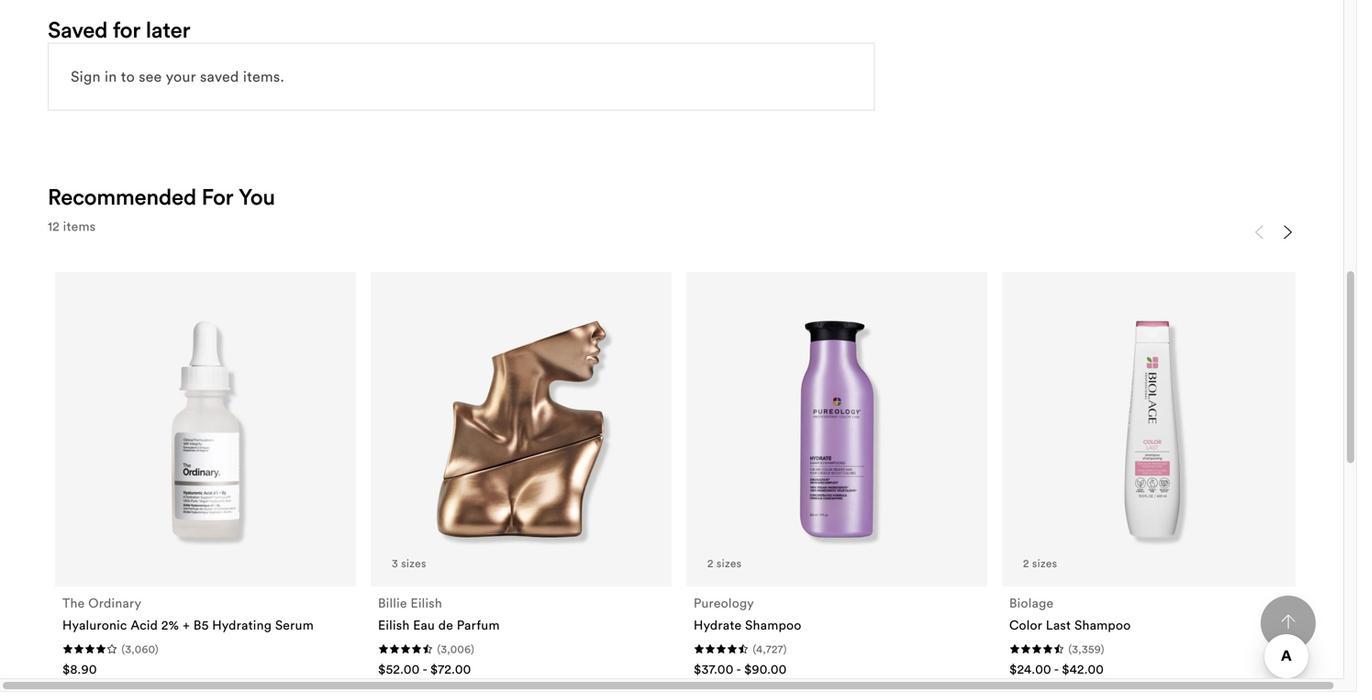 Task type: locate. For each thing, give the bounding box(es) containing it.
2 sizes up biolage
[[1024, 557, 1058, 570]]

shampoo inside the pureology hydrate shampoo
[[745, 617, 802, 633]]

2 shampoo from the left
[[1075, 617, 1131, 633]]

$37.00
[[694, 661, 734, 677]]

billie eilish eilish eau de parfum image
[[401, 309, 642, 550]]

0 horizontal spatial eilish
[[378, 617, 410, 633]]

1 horizontal spatial shampoo
[[1075, 617, 1131, 633]]

color
[[1010, 617, 1043, 633]]

biolage color last shampoo image
[[1033, 309, 1274, 550]]

1 horizontal spatial sizes
[[717, 557, 742, 570]]

sign in to see your saved items.
[[71, 67, 285, 86]]

- right $52.00
[[423, 661, 427, 677]]

( for last
[[1069, 642, 1073, 656]]

2 ( from the left
[[437, 642, 441, 656]]

12
[[48, 218, 60, 235]]

( 4,727 )
[[753, 642, 787, 656]]

eilish up the eau
[[411, 595, 442, 611]]

1 ( from the left
[[122, 642, 125, 656]]

( for shampoo
[[753, 642, 757, 656]]

see
[[139, 67, 162, 86]]

2 sizes
[[708, 557, 742, 570], [1024, 557, 1058, 570]]

1 horizontal spatial -
[[737, 661, 741, 677]]

shampoo up ( 3,359 )
[[1075, 617, 1131, 633]]

2 up biolage
[[1024, 557, 1030, 570]]

1 shampoo from the left
[[745, 617, 802, 633]]

hydrating
[[212, 617, 272, 633]]

recommended for you 12 items
[[48, 183, 275, 235]]

billie
[[378, 595, 407, 611]]

1 horizontal spatial 2
[[1024, 557, 1030, 570]]

sizes for billie
[[401, 557, 427, 570]]

shampoo up ( 4,727 )
[[745, 617, 802, 633]]

4 ( from the left
[[1069, 642, 1073, 656]]

2 - from the left
[[737, 661, 741, 677]]

1 2 from the left
[[708, 557, 714, 570]]

the
[[62, 595, 85, 611]]

pureology
[[694, 595, 754, 611]]

( for eilish
[[437, 642, 441, 656]]

2 2 sizes from the left
[[1024, 557, 1058, 570]]

1 horizontal spatial 2 sizes
[[1024, 557, 1058, 570]]

1 ) from the left
[[155, 642, 159, 656]]

3
[[392, 557, 398, 570]]

) up $42.00
[[1101, 642, 1105, 656]]

3,060
[[125, 642, 155, 656]]

parfum
[[457, 617, 500, 633]]

- for $52.00
[[423, 661, 427, 677]]

3 ) from the left
[[784, 642, 787, 656]]

items
[[63, 218, 96, 235]]

2 up pureology
[[708, 557, 714, 570]]

-
[[423, 661, 427, 677], [737, 661, 741, 677], [1055, 661, 1059, 677]]

4 ) from the left
[[1101, 642, 1105, 656]]

( 3,060 )
[[122, 642, 159, 656]]

( for hyaluronic
[[122, 642, 125, 656]]

- right $24.00
[[1055, 661, 1059, 677]]

) down acid
[[155, 642, 159, 656]]

hydrate
[[694, 617, 742, 633]]

$8.90
[[62, 661, 97, 677]]

(
[[122, 642, 125, 656], [437, 642, 441, 656], [753, 642, 757, 656], [1069, 642, 1073, 656]]

2
[[708, 557, 714, 570], [1024, 557, 1030, 570]]

saved for later
[[48, 16, 190, 44]]

- right $37.00
[[737, 661, 741, 677]]

acid
[[131, 617, 158, 633]]

1 - from the left
[[423, 661, 427, 677]]

0 horizontal spatial 2
[[708, 557, 714, 570]]

3 ( from the left
[[753, 642, 757, 656]]

for
[[113, 16, 141, 44]]

0 horizontal spatial -
[[423, 661, 427, 677]]

2 horizontal spatial sizes
[[1033, 557, 1058, 570]]

shampoo
[[745, 617, 802, 633], [1075, 617, 1131, 633]]

( up $72.00
[[437, 642, 441, 656]]

( up $90.00
[[753, 642, 757, 656]]

3 sizes
[[392, 557, 427, 570]]

$90.00
[[744, 661, 787, 677]]

3,359
[[1073, 642, 1101, 656]]

( up $42.00
[[1069, 642, 1073, 656]]

sizes up biolage
[[1033, 557, 1058, 570]]

)
[[155, 642, 159, 656], [471, 642, 475, 656], [784, 642, 787, 656], [1101, 642, 1105, 656]]

- for $37.00
[[737, 661, 741, 677]]

$24.00 - $42.00
[[1010, 661, 1105, 677]]

de
[[439, 617, 454, 633]]

0 horizontal spatial sizes
[[401, 557, 427, 570]]

sizes for biolage
[[1033, 557, 1058, 570]]

0 horizontal spatial shampoo
[[745, 617, 802, 633]]

eilish
[[411, 595, 442, 611], [378, 617, 410, 633]]

2 horizontal spatial -
[[1055, 661, 1059, 677]]

0 horizontal spatial 2 sizes
[[708, 557, 742, 570]]

sizes right '3'
[[401, 557, 427, 570]]

3 - from the left
[[1055, 661, 1059, 677]]

2 sizes from the left
[[717, 557, 742, 570]]

$37.00 - $90.00
[[694, 661, 787, 677]]

1 horizontal spatial eilish
[[411, 595, 442, 611]]

) up $90.00
[[784, 642, 787, 656]]

biolage
[[1010, 595, 1054, 611]]

2 ) from the left
[[471, 642, 475, 656]]

2 for pureology
[[708, 557, 714, 570]]

) for $8.90
[[155, 642, 159, 656]]

sizes
[[401, 557, 427, 570], [717, 557, 742, 570], [1033, 557, 1058, 570]]

$42.00
[[1062, 661, 1105, 677]]

3 sizes from the left
[[1033, 557, 1058, 570]]

( down hyaluronic
[[122, 642, 125, 656]]

0 vertical spatial eilish
[[411, 595, 442, 611]]

2 sizes up pureology
[[708, 557, 742, 570]]

) down parfum
[[471, 642, 475, 656]]

2 2 from the left
[[1024, 557, 1030, 570]]

4,727
[[757, 642, 784, 656]]

back to top image
[[1282, 615, 1296, 629]]

1 2 sizes from the left
[[708, 557, 742, 570]]

eilish down billie
[[378, 617, 410, 633]]

sizes up pureology
[[717, 557, 742, 570]]

1 sizes from the left
[[401, 557, 427, 570]]



Task type: vqa. For each thing, say whether or not it's contained in the screenshot.
2 to the right
yes



Task type: describe. For each thing, give the bounding box(es) containing it.
b5
[[194, 617, 209, 633]]

your
[[166, 67, 196, 86]]

$24.00
[[1010, 661, 1052, 677]]

for
[[202, 183, 234, 211]]

) for $37.00 - $90.00
[[784, 642, 787, 656]]

hyaluronic
[[62, 617, 127, 633]]

( 3,006 )
[[437, 642, 475, 656]]

serum
[[275, 617, 314, 633]]

our picks for you carousel region
[[48, 219, 1304, 692]]

previous slide image
[[1252, 225, 1267, 240]]

billie eilish eilish eau de parfum
[[378, 595, 500, 633]]

pureology hydrate shampoo
[[694, 595, 802, 633]]

pureology hydrate shampoo image
[[717, 309, 958, 550]]

( 3,359 )
[[1069, 642, 1105, 656]]

sign
[[71, 67, 101, 86]]

ordinary
[[88, 595, 142, 611]]

$52.00
[[378, 661, 420, 677]]

- for $24.00
[[1055, 661, 1059, 677]]

last
[[1047, 617, 1072, 633]]

later
[[146, 16, 190, 44]]

you
[[239, 183, 275, 211]]

to
[[121, 67, 135, 86]]

next slide image
[[1282, 225, 1296, 240]]

1 vertical spatial eilish
[[378, 617, 410, 633]]

biolage color last shampoo
[[1010, 595, 1131, 633]]

+
[[183, 617, 190, 633]]

saved
[[200, 67, 239, 86]]

$52.00 - $72.00
[[378, 661, 471, 677]]

the ordinary hyaluronic acid 2% + b5 hydrating serum
[[62, 595, 314, 633]]

2 sizes for biolage
[[1024, 557, 1058, 570]]

2%
[[161, 617, 179, 633]]

the ordinary hyaluronic acid 2% + b5 hydrating serum image
[[85, 309, 326, 550]]

in
[[105, 67, 117, 86]]

saved
[[48, 16, 108, 44]]

$72.00
[[430, 661, 471, 677]]

recommended
[[48, 183, 196, 211]]

) for $52.00 - $72.00
[[471, 642, 475, 656]]

sizes for pureology
[[717, 557, 742, 570]]

3,006
[[441, 642, 471, 656]]

2 sizes for pureology
[[708, 557, 742, 570]]

2 for biolage
[[1024, 557, 1030, 570]]

eau
[[413, 617, 435, 633]]

items.
[[243, 67, 285, 86]]

shampoo inside biolage color last shampoo
[[1075, 617, 1131, 633]]

) for $24.00 - $42.00
[[1101, 642, 1105, 656]]



